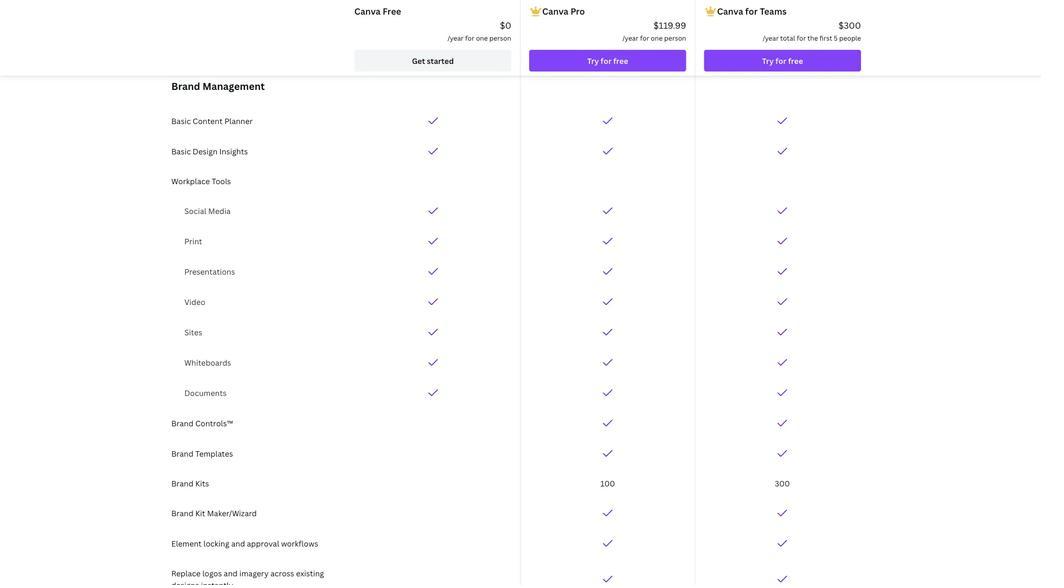 Task type: describe. For each thing, give the bounding box(es) containing it.
templates
[[195, 449, 233, 459]]

basic design insights
[[171, 146, 248, 157]]

whiteboards
[[184, 358, 231, 368]]

teams
[[760, 5, 787, 17]]

tools
[[212, 176, 231, 186]]

controls™
[[195, 419, 233, 429]]

free
[[383, 5, 401, 17]]

brand for brand controls™
[[171, 419, 194, 429]]

brand templates
[[171, 449, 233, 459]]

basic content planner
[[171, 116, 253, 126]]

300
[[775, 479, 790, 489]]

maker/wizard
[[207, 509, 257, 519]]

one for $119.99
[[651, 33, 663, 42]]

person for $119.99
[[665, 33, 687, 42]]

first
[[820, 33, 833, 42]]

get
[[412, 56, 425, 66]]

the
[[808, 33, 818, 42]]

$300 /year total for the first 5 people
[[763, 20, 862, 42]]

workflows
[[281, 539, 318, 549]]

management
[[203, 79, 265, 93]]

content
[[193, 116, 223, 126]]

$0
[[500, 20, 512, 31]]

basic for basic design insights
[[171, 146, 191, 157]]

brand for brand management
[[171, 79, 200, 93]]

insights
[[219, 146, 248, 157]]

/year for $119.99
[[623, 33, 639, 42]]

canva free
[[355, 5, 401, 17]]

people
[[840, 33, 862, 42]]

video
[[184, 297, 205, 307]]

100
[[601, 479, 615, 489]]

brand management
[[171, 79, 265, 93]]

social media
[[184, 206, 231, 216]]

brand for brand kits
[[171, 479, 194, 489]]

replace
[[171, 569, 201, 579]]

across
[[271, 569, 294, 579]]

logos
[[202, 569, 222, 579]]

workplace
[[171, 176, 210, 186]]

for inside $0 /year for one person
[[466, 33, 475, 42]]

canva for canva for teams
[[718, 5, 744, 17]]

sites
[[184, 327, 202, 338]]

total
[[781, 33, 796, 42]]

for inside $300 /year total for the first 5 people
[[797, 33, 806, 42]]

instantly
[[201, 581, 233, 586]]

brand controls™
[[171, 419, 233, 429]]

try for free button for canva pro
[[530, 50, 687, 72]]

element
[[171, 539, 202, 549]]

try for for
[[763, 56, 774, 66]]

5
[[834, 33, 838, 42]]

canva pro
[[543, 5, 585, 17]]

pro
[[571, 5, 585, 17]]

existing
[[296, 569, 324, 579]]

free for $119.99
[[614, 56, 629, 66]]

brand kits
[[171, 479, 209, 489]]



Task type: locate. For each thing, give the bounding box(es) containing it.
brand left kits on the left of the page
[[171, 479, 194, 489]]

basic
[[171, 116, 191, 126], [171, 146, 191, 157]]

3 canva from the left
[[718, 5, 744, 17]]

free
[[614, 56, 629, 66], [789, 56, 804, 66]]

1 try from the left
[[588, 56, 599, 66]]

1 horizontal spatial person
[[665, 33, 687, 42]]

0 vertical spatial and
[[231, 539, 245, 549]]

3 brand from the top
[[171, 449, 194, 459]]

1 vertical spatial basic
[[171, 146, 191, 157]]

2 horizontal spatial /year
[[763, 33, 779, 42]]

brand up brand kits
[[171, 449, 194, 459]]

and for imagery
[[224, 569, 238, 579]]

and inside replace logos and imagery across existing designs instantly
[[224, 569, 238, 579]]

one down $119.99
[[651, 33, 663, 42]]

1 horizontal spatial free
[[789, 56, 804, 66]]

canva left pro
[[543, 5, 569, 17]]

2 try from the left
[[763, 56, 774, 66]]

brand for brand templates
[[171, 449, 194, 459]]

workplace tools
[[171, 176, 231, 186]]

2 try for free from the left
[[763, 56, 804, 66]]

1 try for free button from the left
[[530, 50, 687, 72]]

brand left kit
[[171, 509, 194, 519]]

one inside $0 /year for one person
[[476, 33, 488, 42]]

1 one from the left
[[476, 33, 488, 42]]

person for $0
[[490, 33, 512, 42]]

person down $0
[[490, 33, 512, 42]]

try for free for canva for teams
[[763, 56, 804, 66]]

replace logos and imagery across existing designs instantly
[[171, 569, 324, 586]]

free for $300
[[789, 56, 804, 66]]

1 vertical spatial and
[[224, 569, 238, 579]]

2 free from the left
[[789, 56, 804, 66]]

get started
[[412, 56, 454, 66]]

approval
[[247, 539, 279, 549]]

try for free button
[[530, 50, 687, 72], [704, 50, 862, 72]]

2 brand from the top
[[171, 419, 194, 429]]

basic left design
[[171, 146, 191, 157]]

for
[[746, 5, 758, 17], [466, 33, 475, 42], [640, 33, 650, 42], [797, 33, 806, 42], [601, 56, 612, 66], [776, 56, 787, 66]]

brand for brand kit maker/wizard
[[171, 509, 194, 519]]

and up instantly
[[224, 569, 238, 579]]

1 /year from the left
[[448, 33, 464, 42]]

element locking and approval workflows
[[171, 539, 318, 549]]

one up get started button
[[476, 33, 488, 42]]

/year inside the '$119.99 /year for one person'
[[623, 33, 639, 42]]

1 brand from the top
[[171, 79, 200, 93]]

person
[[490, 33, 512, 42], [665, 33, 687, 42]]

0 horizontal spatial try
[[588, 56, 599, 66]]

try
[[588, 56, 599, 66], [763, 56, 774, 66]]

one
[[476, 33, 488, 42], [651, 33, 663, 42]]

1 basic from the top
[[171, 116, 191, 126]]

one for $0
[[476, 33, 488, 42]]

/year inside $300 /year total for the first 5 people
[[763, 33, 779, 42]]

$119.99
[[654, 20, 687, 31]]

free down the '$119.99 /year for one person'
[[614, 56, 629, 66]]

and for approval
[[231, 539, 245, 549]]

1 free from the left
[[614, 56, 629, 66]]

person inside $0 /year for one person
[[490, 33, 512, 42]]

2 /year from the left
[[623, 33, 639, 42]]

0 horizontal spatial try for free
[[588, 56, 629, 66]]

2 one from the left
[[651, 33, 663, 42]]

try for free button for canva for teams
[[704, 50, 862, 72]]

canva for canva pro
[[543, 5, 569, 17]]

and
[[231, 539, 245, 549], [224, 569, 238, 579]]

2 canva from the left
[[543, 5, 569, 17]]

basic left "content"
[[171, 116, 191, 126]]

free down total
[[789, 56, 804, 66]]

brand up "content"
[[171, 79, 200, 93]]

designs
[[171, 581, 199, 586]]

try for free for canva pro
[[588, 56, 629, 66]]

1 horizontal spatial canva
[[543, 5, 569, 17]]

0 horizontal spatial canva
[[355, 5, 381, 17]]

1 try for free from the left
[[588, 56, 629, 66]]

2 person from the left
[[665, 33, 687, 42]]

presentations
[[184, 267, 235, 277]]

0 horizontal spatial person
[[490, 33, 512, 42]]

kits
[[195, 479, 209, 489]]

basic for basic content planner
[[171, 116, 191, 126]]

0 horizontal spatial /year
[[448, 33, 464, 42]]

1 horizontal spatial one
[[651, 33, 663, 42]]

canva left free
[[355, 5, 381, 17]]

5 brand from the top
[[171, 509, 194, 519]]

brand kit maker/wizard
[[171, 509, 257, 519]]

canva for teams
[[718, 5, 787, 17]]

locking
[[204, 539, 229, 549]]

/year
[[448, 33, 464, 42], [623, 33, 639, 42], [763, 33, 779, 42]]

try for pro
[[588, 56, 599, 66]]

1 canva from the left
[[355, 5, 381, 17]]

1 person from the left
[[490, 33, 512, 42]]

$119.99 /year for one person
[[623, 20, 687, 42]]

1 horizontal spatial try
[[763, 56, 774, 66]]

brand
[[171, 79, 200, 93], [171, 419, 194, 429], [171, 449, 194, 459], [171, 479, 194, 489], [171, 509, 194, 519]]

/year inside $0 /year for one person
[[448, 33, 464, 42]]

for inside the '$119.99 /year for one person'
[[640, 33, 650, 42]]

3 /year from the left
[[763, 33, 779, 42]]

canva left teams
[[718, 5, 744, 17]]

1 horizontal spatial try for free button
[[704, 50, 862, 72]]

2 horizontal spatial canva
[[718, 5, 744, 17]]

1 horizontal spatial /year
[[623, 33, 639, 42]]

0 vertical spatial basic
[[171, 116, 191, 126]]

0 horizontal spatial try for free button
[[530, 50, 687, 72]]

planner
[[225, 116, 253, 126]]

documents
[[184, 388, 227, 398]]

started
[[427, 56, 454, 66]]

/year for $300
[[763, 33, 779, 42]]

person down $119.99
[[665, 33, 687, 42]]

media
[[208, 206, 231, 216]]

canva
[[355, 5, 381, 17], [543, 5, 569, 17], [718, 5, 744, 17]]

0 horizontal spatial one
[[476, 33, 488, 42]]

1 horizontal spatial try for free
[[763, 56, 804, 66]]

4 brand from the top
[[171, 479, 194, 489]]

and right locking
[[231, 539, 245, 549]]

print
[[184, 236, 202, 247]]

design
[[193, 146, 218, 157]]

2 basic from the top
[[171, 146, 191, 157]]

brand left controls™
[[171, 419, 194, 429]]

kit
[[195, 509, 205, 519]]

2 try for free button from the left
[[704, 50, 862, 72]]

imagery
[[240, 569, 269, 579]]

/year for $0
[[448, 33, 464, 42]]

0 horizontal spatial free
[[614, 56, 629, 66]]

get started button
[[355, 50, 512, 72]]

try for free
[[588, 56, 629, 66], [763, 56, 804, 66]]

social
[[184, 206, 207, 216]]

canva for canva free
[[355, 5, 381, 17]]

person inside the '$119.99 /year for one person'
[[665, 33, 687, 42]]

$300
[[839, 20, 862, 31]]

one inside the '$119.99 /year for one person'
[[651, 33, 663, 42]]

$0 /year for one person
[[448, 20, 512, 42]]



Task type: vqa. For each thing, say whether or not it's contained in the screenshot.
QUICKLY
no



